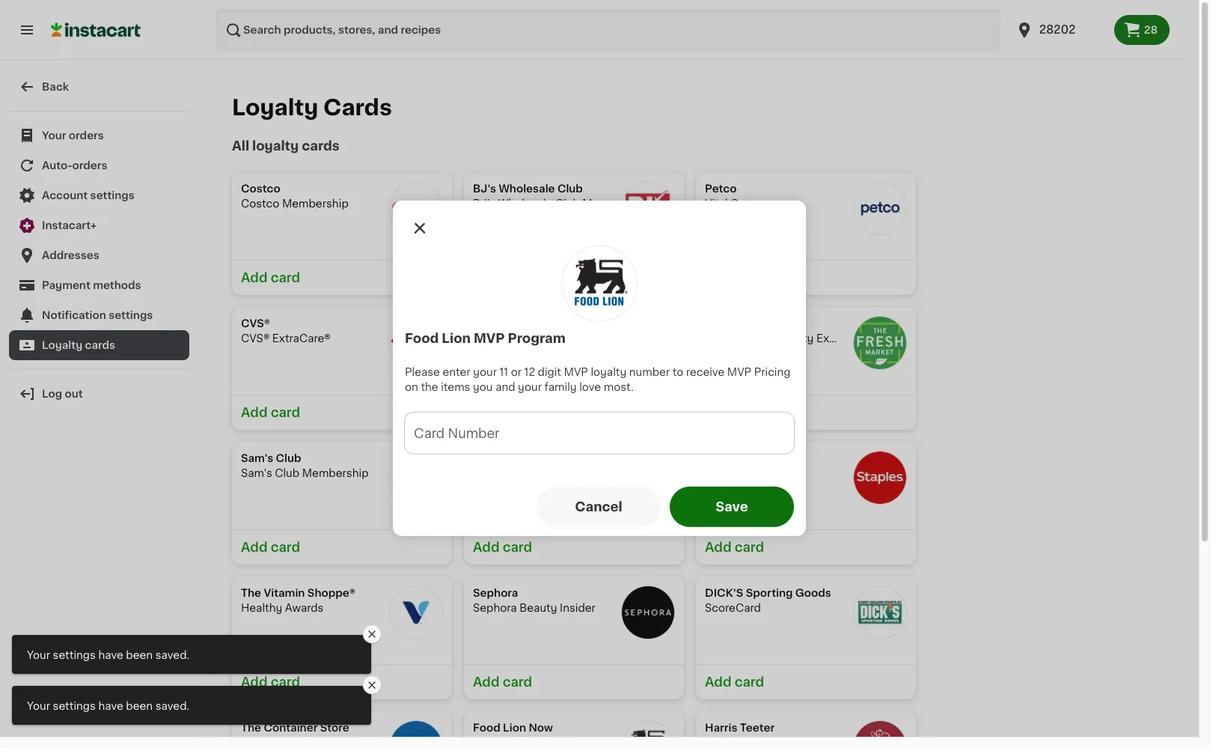 Task type: describe. For each thing, give the bounding box(es) containing it.
all loyalty cards
[[232, 140, 340, 152]]

saved. for close toast image
[[156, 701, 190, 711]]

sephora sephora beauty insider
[[473, 588, 596, 613]]

add for sam's club membership
[[241, 541, 268, 553]]

the wine shop image
[[622, 451, 675, 505]]

food lion mvp program inside dialog
[[405, 333, 566, 345]]

program inside dialog
[[508, 333, 566, 345]]

healthy
[[241, 603, 282, 613]]

petco
[[705, 183, 737, 194]]

cards
[[324, 97, 392, 118]]

number
[[630, 367, 670, 378]]

payment methods link
[[9, 270, 189, 300]]

add card up "sephora sephora beauty insider"
[[473, 541, 532, 553]]

mvp left pricing in the right of the page
[[728, 367, 752, 378]]

been for close toast icon
[[126, 650, 153, 660]]

enter
[[443, 367, 471, 378]]

add up "sephora sephora beauty insider"
[[473, 541, 500, 553]]

addresses link
[[9, 240, 189, 270]]

family
[[545, 382, 577, 393]]

mvp up 11
[[474, 333, 505, 345]]

your orders link
[[9, 121, 189, 151]]

cancel button
[[537, 487, 661, 527]]

care
[[731, 198, 756, 209]]

add card for sephora beauty insider
[[473, 676, 532, 688]]

card for healthy awards
[[271, 676, 300, 688]]

add card down save button
[[705, 541, 765, 553]]

costco image
[[389, 181, 443, 235]]

beauty
[[520, 603, 558, 613]]

store
[[320, 723, 350, 733]]

account
[[42, 190, 88, 201]]

notification settings
[[42, 310, 153, 320]]

staples
[[705, 453, 746, 464]]

the container store
[[241, 723, 350, 733]]

cvs® image
[[389, 316, 443, 370]]

to
[[673, 367, 684, 378]]

Card Number text field
[[405, 413, 794, 454]]

sam's club sam's club membership
[[241, 453, 369, 478]]

2 horizontal spatial loyalty
[[775, 333, 814, 344]]

loyalty cards
[[232, 97, 392, 118]]

1 costco from the top
[[241, 183, 281, 194]]

your settings have been saved. for close toast image
[[27, 701, 190, 711]]

staples image
[[854, 451, 908, 505]]

add card for cvs® extracare®
[[241, 407, 300, 419]]

loyalty cards
[[42, 340, 115, 350]]

teeter
[[740, 723, 775, 733]]

dick's sporting goods scorecard
[[705, 588, 832, 613]]

sam's club image
[[389, 451, 443, 505]]

notification settings link
[[9, 300, 189, 330]]

receive
[[687, 367, 725, 378]]

auto-
[[42, 160, 72, 171]]

payment methods
[[42, 280, 141, 291]]

the wine shop
[[473, 453, 554, 464]]

petco image
[[854, 181, 908, 235]]

1 vertical spatial wholesale
[[498, 198, 553, 209]]

goods
[[796, 588, 832, 598]]

membership inside sam's club sam's club membership
[[302, 468, 369, 478]]

save button
[[670, 487, 794, 527]]

please
[[405, 367, 440, 378]]

the for the container store
[[241, 723, 261, 733]]

membership inside the costco costco membership
[[282, 198, 349, 209]]

the for the wine shop
[[473, 453, 494, 464]]

auto-orders
[[42, 160, 107, 171]]

sporting
[[746, 588, 793, 598]]

insider
[[560, 603, 596, 613]]

the for the ultimate loyalty experience
[[705, 333, 725, 344]]

the vitamin shoppe® healthy awards
[[241, 588, 356, 613]]

the ultimate loyalty experience
[[705, 333, 876, 344]]

food up 11
[[473, 333, 500, 344]]

now
[[529, 723, 553, 733]]

log out
[[42, 389, 83, 399]]

add card button for food lion mvp program
[[464, 395, 684, 430]]

add for food lion mvp program
[[473, 407, 500, 419]]

dick's
[[705, 588, 744, 598]]

experience
[[817, 333, 876, 344]]

add card button for cvs® extracare®
[[232, 395, 452, 430]]

and
[[496, 382, 516, 393]]

card for scorecard
[[735, 676, 765, 688]]

account settings link
[[9, 180, 189, 210]]

add for scorecard
[[705, 676, 732, 688]]

2 sephora from the top
[[473, 603, 517, 613]]

please enter your 11 or 12 digit mvp loyalty number to receive mvp pricing on the items you and your family love most.
[[405, 367, 791, 393]]

28 button
[[1115, 15, 1170, 45]]

orders for auto-orders
[[72, 160, 107, 171]]

log
[[42, 389, 62, 399]]

add card for costco membership
[[241, 272, 300, 284]]

most.
[[604, 382, 634, 393]]

add card button for costco membership
[[232, 260, 452, 295]]

digit
[[538, 367, 562, 378]]

card up "sephora sephora beauty insider"
[[503, 541, 532, 553]]

card for sam's club membership
[[271, 541, 300, 553]]

shop
[[526, 453, 554, 464]]

card down save button
[[735, 541, 765, 553]]

0 vertical spatial cards
[[302, 140, 340, 152]]

add for healthy awards
[[241, 676, 268, 688]]

methods
[[93, 280, 141, 291]]

ultimate
[[728, 333, 772, 344]]

add down save
[[705, 541, 732, 553]]



Task type: vqa. For each thing, say whether or not it's contained in the screenshot.


Task type: locate. For each thing, give the bounding box(es) containing it.
card for sephora beauty insider
[[503, 676, 532, 688]]

mvp up digit
[[528, 333, 552, 344]]

1 vertical spatial your
[[518, 382, 542, 393]]

0 vertical spatial saved.
[[156, 650, 190, 660]]

account settings
[[42, 190, 135, 201]]

loyalty cards link
[[9, 330, 189, 360]]

add up cvs® cvs® extracare®
[[241, 272, 268, 284]]

card down and
[[503, 407, 532, 419]]

card down pricing in the right of the page
[[735, 407, 765, 419]]

on
[[405, 382, 418, 393]]

add card up staples
[[705, 407, 765, 419]]

loyalty up all loyalty cards
[[232, 97, 318, 118]]

food up please
[[405, 333, 439, 345]]

your for close toast image
[[27, 701, 50, 711]]

loyalty inside please enter your 11 or 12 digit mvp loyalty number to receive mvp pricing on the items you and your family love most.
[[591, 367, 627, 378]]

costco costco membership
[[241, 183, 349, 209]]

card for the ultimate loyalty experience
[[735, 407, 765, 419]]

your for close toast icon
[[27, 650, 50, 660]]

program up digit
[[555, 333, 599, 344]]

vital
[[705, 198, 728, 209]]

scorecard
[[705, 603, 761, 613]]

0 vertical spatial your settings have been saved.
[[27, 650, 190, 660]]

loyalty down notification
[[42, 340, 82, 350]]

save
[[716, 501, 749, 513]]

0 vertical spatial costco
[[241, 183, 281, 194]]

back
[[42, 82, 69, 92]]

0 vertical spatial loyalty
[[252, 140, 299, 152]]

1 saved. from the top
[[156, 650, 190, 660]]

your orders
[[42, 130, 104, 141]]

instacart+ link
[[9, 210, 189, 240]]

dick's sporting goods image
[[854, 586, 908, 639]]

1 vertical spatial orders
[[72, 160, 107, 171]]

lion up enter
[[442, 333, 471, 345]]

card up container
[[271, 676, 300, 688]]

instacart logo image
[[51, 21, 141, 39]]

add card down and
[[473, 407, 532, 419]]

cvs®
[[241, 318, 270, 329], [241, 333, 270, 344]]

have for close toast image
[[98, 701, 123, 711]]

add card button for sephora beauty insider
[[464, 664, 684, 699]]

add card for healthy awards
[[241, 676, 300, 688]]

0 vertical spatial your
[[473, 367, 497, 378]]

1 been from the top
[[126, 650, 153, 660]]

have
[[98, 650, 123, 660], [98, 701, 123, 711]]

food inside dialog
[[405, 333, 439, 345]]

add card button for sam's club membership
[[232, 529, 452, 565]]

1 horizontal spatial loyalty
[[591, 367, 627, 378]]

loyalty
[[252, 140, 299, 152], [591, 367, 627, 378]]

1 vertical spatial bj's
[[473, 198, 496, 209]]

add up container
[[241, 676, 268, 688]]

0 vertical spatial bj's
[[473, 183, 496, 194]]

the
[[421, 382, 439, 393]]

cards down notification settings "link"
[[85, 340, 115, 350]]

1 vertical spatial cvs®
[[241, 333, 270, 344]]

1 vertical spatial your settings have been saved.
[[27, 701, 190, 711]]

1 horizontal spatial your
[[518, 382, 542, 393]]

program
[[508, 333, 566, 345], [555, 333, 599, 344]]

sam's
[[241, 453, 273, 464], [241, 468, 272, 478]]

add for cvs® extracare®
[[241, 407, 268, 419]]

club
[[558, 183, 583, 194], [556, 198, 580, 209], [276, 453, 301, 464], [275, 468, 300, 478]]

the vitamin shoppe® image
[[389, 586, 443, 639]]

settings
[[90, 190, 135, 201], [109, 310, 153, 320], [53, 650, 96, 660], [53, 701, 96, 711]]

all
[[232, 140, 249, 152]]

28
[[1145, 25, 1158, 35]]

0 vertical spatial orders
[[69, 130, 104, 141]]

add up vitamin
[[241, 541, 268, 553]]

food lion image
[[622, 316, 675, 370]]

1 your settings have been saved. from the top
[[27, 650, 190, 660]]

your
[[473, 367, 497, 378], [518, 382, 542, 393]]

auto-orders link
[[9, 151, 189, 180]]

orders up the auto-orders
[[69, 130, 104, 141]]

1 vertical spatial been
[[126, 701, 153, 711]]

items
[[441, 382, 471, 393]]

add card for sam's club membership
[[241, 541, 300, 553]]

sephora
[[473, 588, 518, 598], [473, 603, 517, 613]]

add
[[241, 272, 268, 284], [241, 407, 268, 419], [473, 407, 500, 419], [705, 407, 732, 419], [241, 541, 268, 553], [473, 541, 500, 553], [705, 541, 732, 553], [241, 676, 268, 688], [473, 676, 500, 688], [705, 676, 732, 688]]

loyalty right the all
[[252, 140, 299, 152]]

add card button up now
[[464, 664, 684, 699]]

membership inside bj's wholesale club bj's wholesale club membership
[[583, 198, 649, 209]]

petco vital care
[[705, 183, 756, 209]]

1 vertical spatial cards
[[85, 340, 115, 350]]

1 vertical spatial your
[[27, 650, 50, 660]]

2 sam's from the top
[[241, 468, 272, 478]]

1 vertical spatial costco
[[241, 198, 280, 209]]

container
[[264, 723, 318, 733]]

1 vertical spatial sam's
[[241, 468, 272, 478]]

0 horizontal spatial loyalty
[[42, 340, 82, 350]]

1 horizontal spatial cards
[[302, 140, 340, 152]]

add card button up store
[[232, 664, 452, 699]]

loyalty inside loyalty cards link
[[42, 340, 82, 350]]

add card up harris teeter
[[705, 676, 765, 688]]

food lion mvp program
[[405, 333, 566, 345], [473, 333, 599, 344]]

the inside the vitamin shoppe® healthy awards
[[241, 588, 261, 598]]

1 horizontal spatial loyalty
[[232, 97, 318, 118]]

card up vitamin
[[271, 541, 300, 553]]

add card button up goods
[[696, 529, 917, 565]]

2 bj's from the top
[[473, 198, 496, 209]]

1 cvs® from the top
[[241, 318, 270, 329]]

food
[[405, 333, 439, 345], [473, 333, 500, 344], [473, 723, 501, 733]]

lion
[[442, 333, 471, 345], [503, 333, 525, 344], [503, 723, 526, 733]]

love
[[580, 382, 601, 393]]

your settings have been saved.
[[27, 650, 190, 660], [27, 701, 190, 711]]

the for the vitamin shoppe® healthy awards
[[241, 588, 261, 598]]

the up healthy
[[241, 588, 261, 598]]

2 costco from the top
[[241, 198, 280, 209]]

1 vertical spatial have
[[98, 701, 123, 711]]

0 vertical spatial have
[[98, 650, 123, 660]]

1 bj's from the top
[[473, 183, 496, 194]]

add down you
[[473, 407, 500, 419]]

card for costco membership
[[271, 272, 300, 284]]

add card button for the ultimate loyalty experience
[[696, 395, 917, 430]]

food left now
[[473, 723, 501, 733]]

have for close toast icon
[[98, 650, 123, 660]]

add card button for scorecard
[[696, 664, 917, 699]]

2 vertical spatial your
[[27, 701, 50, 711]]

bj's wholesale club bj's wholesale club membership
[[473, 183, 649, 209]]

add down "receive" on the right
[[705, 407, 732, 419]]

1 vertical spatial saved.
[[156, 701, 190, 711]]

mvp
[[474, 333, 505, 345], [528, 333, 552, 344], [564, 367, 588, 378], [728, 367, 752, 378]]

add card button down pricing in the right of the page
[[696, 395, 917, 430]]

card up food lion now
[[503, 676, 532, 688]]

add card button up extracare®
[[232, 260, 452, 295]]

food lion mvp program image
[[562, 245, 638, 322]]

2 your settings have been saved. from the top
[[27, 701, 190, 711]]

close toast image
[[366, 679, 378, 691]]

add card up cvs® cvs® extracare®
[[241, 272, 300, 284]]

food lion mvp program dialog
[[393, 201, 806, 536]]

orders for your orders
[[69, 130, 104, 141]]

cvs® cvs® extracare®
[[241, 318, 331, 344]]

cancel
[[575, 501, 623, 513]]

sephora image
[[622, 586, 675, 639]]

add card up food lion now
[[473, 676, 532, 688]]

0 vertical spatial been
[[126, 650, 153, 660]]

your up you
[[473, 367, 497, 378]]

0 vertical spatial cvs®
[[241, 318, 270, 329]]

1 sephora from the top
[[473, 588, 518, 598]]

2 saved. from the top
[[156, 701, 190, 711]]

program up 12
[[508, 333, 566, 345]]

notification
[[42, 310, 106, 320]]

shoppe®
[[308, 588, 356, 598]]

instacart+
[[42, 220, 97, 231]]

1 vertical spatial loyalty
[[591, 367, 627, 378]]

saved.
[[156, 650, 190, 660], [156, 701, 190, 711]]

add card button up sam's club sam's club membership
[[232, 395, 452, 430]]

close toast image
[[366, 628, 378, 640]]

loyalty for loyalty cards
[[232, 97, 318, 118]]

lion up or at left
[[503, 333, 525, 344]]

add for the ultimate loyalty experience
[[705, 407, 732, 419]]

loyalty up most.
[[591, 367, 627, 378]]

0 vertical spatial your
[[42, 130, 66, 141]]

2 cvs® from the top
[[241, 333, 270, 344]]

1 sam's from the top
[[241, 453, 273, 464]]

add card button
[[232, 260, 452, 295], [232, 395, 452, 430], [464, 395, 684, 430], [696, 395, 917, 430], [232, 529, 452, 565], [464, 529, 684, 565], [696, 529, 917, 565], [232, 664, 452, 699], [464, 664, 684, 699], [696, 664, 917, 699]]

add card up container
[[241, 676, 300, 688]]

orders
[[69, 130, 104, 141], [72, 160, 107, 171]]

been
[[126, 650, 153, 660], [126, 701, 153, 711]]

add card
[[241, 272, 300, 284], [241, 407, 300, 419], [473, 407, 532, 419], [705, 407, 765, 419], [241, 541, 300, 553], [473, 541, 532, 553], [705, 541, 765, 553], [241, 676, 300, 688], [473, 676, 532, 688], [705, 676, 765, 688]]

mvp up love
[[564, 367, 588, 378]]

the left ultimate
[[705, 333, 725, 344]]

card up teeter
[[735, 676, 765, 688]]

card for cvs® extracare®
[[271, 407, 300, 419]]

log out link
[[9, 379, 189, 409]]

1 vertical spatial sephora
[[473, 603, 517, 613]]

0 vertical spatial sephora
[[473, 588, 518, 598]]

bj's wholesale club image
[[622, 181, 675, 235]]

add card button down family
[[464, 395, 684, 430]]

your settings have been saved. for close toast icon
[[27, 650, 190, 660]]

add card button up teeter
[[696, 664, 917, 699]]

add card for the ultimate loyalty experience
[[705, 407, 765, 419]]

lion inside dialog
[[442, 333, 471, 345]]

vitamin
[[264, 588, 305, 598]]

11
[[500, 367, 509, 378]]

harris
[[705, 723, 738, 733]]

add card button up shoppe®
[[232, 529, 452, 565]]

2 been from the top
[[126, 701, 153, 711]]

0 horizontal spatial your
[[473, 367, 497, 378]]

wine
[[496, 453, 523, 464]]

add card button down cancel on the bottom
[[464, 529, 684, 565]]

food lion mvp program up 12
[[473, 333, 599, 344]]

been for close toast image
[[126, 701, 153, 711]]

card
[[271, 272, 300, 284], [271, 407, 300, 419], [503, 407, 532, 419], [735, 407, 765, 419], [271, 541, 300, 553], [503, 541, 532, 553], [735, 541, 765, 553], [271, 676, 300, 688], [503, 676, 532, 688], [735, 676, 765, 688]]

add up food lion now
[[473, 676, 500, 688]]

the fresh market image
[[854, 316, 908, 370]]

food lion now
[[473, 723, 553, 733]]

2 have from the top
[[98, 701, 123, 711]]

add card button for healthy awards
[[232, 664, 452, 699]]

add card up sam's club sam's club membership
[[241, 407, 300, 419]]

payment
[[42, 280, 90, 291]]

add card for scorecard
[[705, 676, 765, 688]]

awards
[[285, 603, 324, 613]]

extracare®
[[272, 333, 331, 344]]

the
[[705, 333, 725, 344], [473, 453, 494, 464], [241, 588, 261, 598], [241, 723, 261, 733]]

orders up account settings
[[72, 160, 107, 171]]

harris teeter
[[705, 723, 775, 733]]

lion left now
[[503, 723, 526, 733]]

card for food lion mvp program
[[503, 407, 532, 419]]

saved. for close toast icon
[[156, 650, 190, 660]]

bj's
[[473, 183, 496, 194], [473, 198, 496, 209]]

loyalty for loyalty cards
[[42, 340, 82, 350]]

addresses
[[42, 250, 99, 261]]

the left container
[[241, 723, 261, 733]]

membership
[[282, 198, 349, 209], [583, 198, 649, 209], [302, 468, 369, 478]]

0 horizontal spatial cards
[[85, 340, 115, 350]]

card up sam's club sam's club membership
[[271, 407, 300, 419]]

add up sam's club sam's club membership
[[241, 407, 268, 419]]

out
[[65, 389, 83, 399]]

your down 12
[[518, 382, 542, 393]]

card up cvs® cvs® extracare®
[[271, 272, 300, 284]]

or
[[511, 367, 522, 378]]

you
[[473, 382, 493, 393]]

pricing
[[755, 367, 791, 378]]

back link
[[9, 72, 189, 102]]

add card for food lion mvp program
[[473, 407, 532, 419]]

12
[[525, 367, 535, 378]]

add for costco membership
[[241, 272, 268, 284]]

the left wine
[[473, 453, 494, 464]]

food lion mvp program up 11
[[405, 333, 566, 345]]

add up harris
[[705, 676, 732, 688]]

0 vertical spatial wholesale
[[499, 183, 555, 194]]

add card up vitamin
[[241, 541, 300, 553]]

0 vertical spatial sam's
[[241, 453, 273, 464]]

cards down loyalty cards
[[302, 140, 340, 152]]

add for sephora beauty insider
[[473, 676, 500, 688]]

0 horizontal spatial loyalty
[[252, 140, 299, 152]]

1 have from the top
[[98, 650, 123, 660]]

loyalty up pricing in the right of the page
[[775, 333, 814, 344]]



